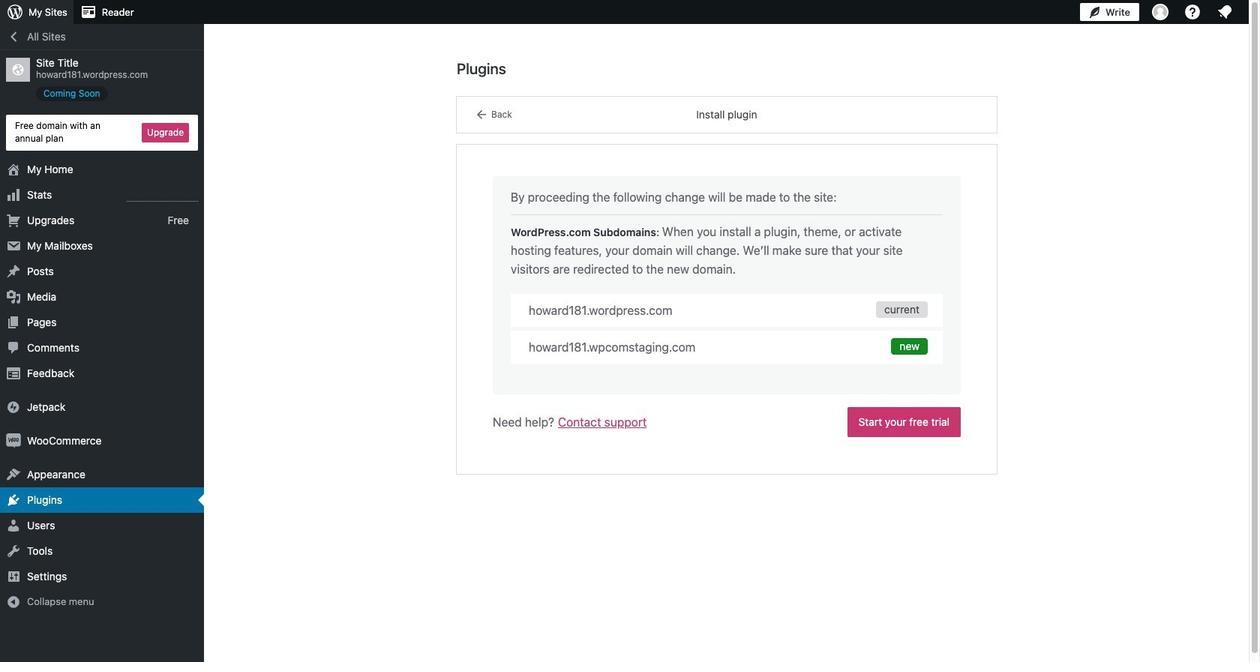 Task type: describe. For each thing, give the bounding box(es) containing it.
manage your notifications image
[[1216, 3, 1234, 21]]

2 img image from the top
[[6, 433, 21, 448]]



Task type: vqa. For each thing, say whether or not it's contained in the screenshot.
img
yes



Task type: locate. For each thing, give the bounding box(es) containing it.
my profile image
[[1153, 4, 1169, 20]]

0 vertical spatial img image
[[6, 400, 21, 415]]

1 vertical spatial img image
[[6, 433, 21, 448]]

main content
[[457, 59, 997, 474]]

highest hourly views 0 image
[[127, 192, 198, 202]]

help image
[[1184, 3, 1202, 21]]

img image
[[6, 400, 21, 415], [6, 433, 21, 448]]

1 img image from the top
[[6, 400, 21, 415]]



